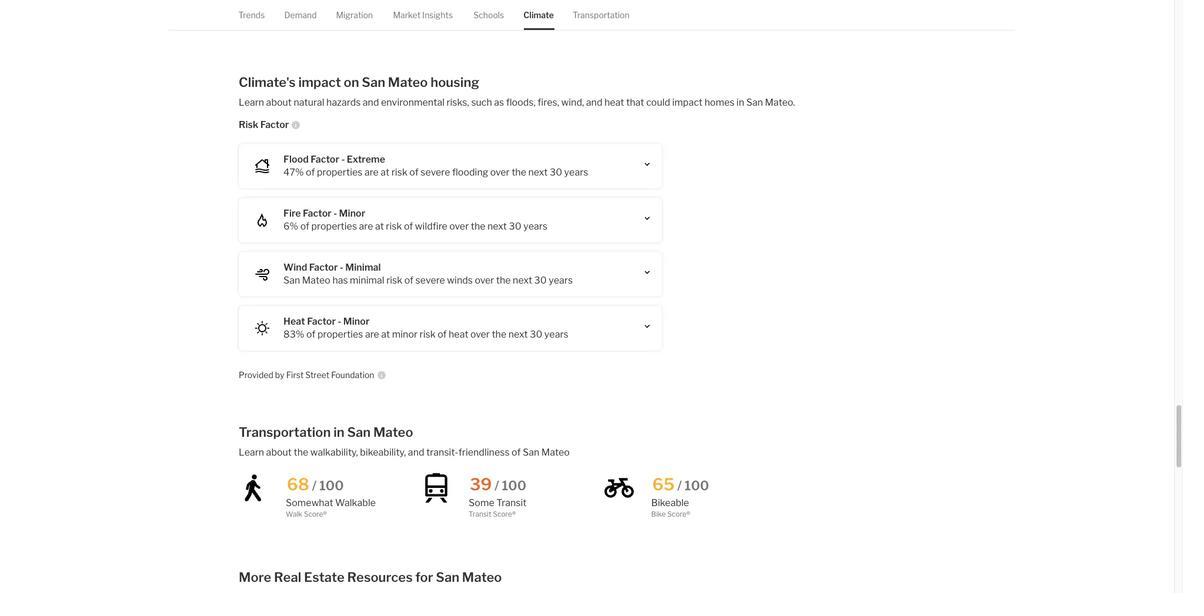 Task type: locate. For each thing, give the bounding box(es) containing it.
0 vertical spatial properties
[[317, 167, 362, 178]]

properties for flood
[[317, 167, 362, 178]]

walk
[[286, 510, 302, 519]]

0 horizontal spatial in
[[333, 425, 344, 440]]

eligibility
[[659, 21, 688, 29]]

2 horizontal spatial /
[[677, 478, 682, 494]]

5
[[285, 11, 290, 20]]

- for fire
[[333, 208, 337, 219]]

2 vertical spatial properties
[[317, 329, 363, 340]]

street
[[305, 370, 329, 380]]

the inside heat factor - minor 83% of properties are at minor        risk of heat over the next 30 years
[[492, 329, 506, 340]]

/ right 65
[[677, 478, 682, 494]]

0 vertical spatial transportation
[[573, 10, 630, 20]]

over inside wind factor - minimal san mateo has minimal risk of severe winds over the next 30 years
[[475, 275, 494, 286]]

minor for minor
[[343, 316, 370, 327]]

- inside wind factor - minimal san mateo has minimal risk of severe winds over the next 30 years
[[340, 262, 343, 273]]

homes
[[705, 97, 734, 108]]

provided
[[239, 370, 273, 380]]

as down climate
[[533, 21, 541, 29]]

1 ® from the left
[[323, 510, 327, 519]]

1 100 from the left
[[319, 478, 344, 494]]

1 vertical spatial about
[[266, 447, 292, 458]]

factor right risk
[[260, 119, 289, 130]]

68
[[287, 475, 309, 495]]

1 horizontal spatial for
[[690, 21, 699, 29]]

100 for 68
[[319, 478, 344, 494]]

the inside flood factor - extreme 47% of properties are at risk of severe flooding over the next 30 years
[[512, 167, 526, 178]]

severe left winds
[[415, 275, 445, 286]]

factor
[[260, 119, 289, 130], [311, 154, 339, 165], [303, 208, 332, 219], [309, 262, 338, 273], [307, 316, 336, 327]]

risk inside heat factor - minor 83% of properties are at minor        risk of heat over the next 30 years
[[420, 329, 436, 340]]

1 vertical spatial minor
[[343, 316, 370, 327]]

the inside only showing 5 of         6 high schools. greatschools school service boundaries are intended to be used as reference only. to verify enrollment eligibility for a property, contact the school directly.
[[764, 21, 775, 29]]

at inside heat factor - minor 83% of properties are at minor        risk of heat over the next 30 years
[[381, 329, 390, 340]]

100 inside 39 / 100
[[502, 478, 526, 494]]

severe left flooding
[[421, 167, 450, 178]]

are for of
[[365, 329, 379, 340]]

real
[[274, 570, 301, 585]]

1 vertical spatial impact
[[672, 97, 703, 108]]

in right homes
[[736, 97, 744, 108]]

1 vertical spatial learn
[[239, 447, 264, 458]]

3 ® from the left
[[687, 510, 690, 519]]

2 horizontal spatial ®
[[687, 510, 690, 519]]

over right winds
[[475, 275, 494, 286]]

are up minimal
[[359, 221, 373, 232]]

1 horizontal spatial transit
[[496, 498, 527, 509]]

heat left that
[[604, 97, 624, 108]]

2 100 from the left
[[502, 478, 526, 494]]

as right "such"
[[494, 97, 504, 108]]

risk
[[391, 167, 407, 178], [386, 221, 402, 232], [386, 275, 402, 286], [420, 329, 436, 340]]

for left a
[[690, 21, 699, 29]]

risk inside fire factor - minor 6% of properties are at risk of wildfire over the next 30 years
[[386, 221, 402, 232]]

100 inside the 65 / 100
[[685, 478, 709, 494]]

greatschools link
[[319, 21, 364, 29]]

years inside wind factor - minimal san mateo has minimal risk of severe winds over the next 30 years
[[549, 275, 573, 286]]

® down somewhat
[[323, 510, 327, 519]]

0 vertical spatial as
[[533, 21, 541, 29]]

in up walkability,
[[333, 425, 344, 440]]

heat factor - minor 83% of properties are at minor        risk of heat over the next 30 years
[[283, 316, 568, 340]]

® inside some transit transit score ®
[[512, 510, 516, 519]]

1 vertical spatial for
[[415, 570, 433, 585]]

/ inside the 65 / 100
[[677, 478, 682, 494]]

65 / 100
[[652, 475, 709, 495]]

100 inside 68 / 100
[[319, 478, 344, 494]]

- for wind
[[340, 262, 343, 273]]

at for severe
[[381, 167, 389, 178]]

100 up some transit transit score ®
[[502, 478, 526, 494]]

0 vertical spatial heat
[[604, 97, 624, 108]]

severe inside flood factor - extreme 47% of properties are at risk of severe flooding over the next 30 years
[[421, 167, 450, 178]]

2 vertical spatial at
[[381, 329, 390, 340]]

over down winds
[[470, 329, 490, 340]]

years inside fire factor - minor 6% of properties are at risk of wildfire over the next 30 years
[[523, 221, 547, 232]]

score for 68
[[304, 510, 323, 519]]

of right '83%'
[[306, 329, 315, 340]]

3 100 from the left
[[685, 478, 709, 494]]

could
[[646, 97, 670, 108]]

1 horizontal spatial score
[[493, 510, 512, 519]]

are down "extreme"
[[364, 167, 379, 178]]

0 vertical spatial for
[[690, 21, 699, 29]]

transportation in san mateo
[[239, 425, 413, 440]]

climate's impact on san mateo housing
[[239, 74, 479, 90]]

minor
[[339, 208, 365, 219], [343, 316, 370, 327]]

over inside heat factor - minor 83% of properties are at minor        risk of heat over the next 30 years
[[470, 329, 490, 340]]

boundaries
[[416, 21, 453, 29]]

as
[[533, 21, 541, 29], [494, 97, 504, 108]]

score inside bikeable bike score ®
[[667, 510, 687, 519]]

transportation up to
[[573, 10, 630, 20]]

0 horizontal spatial heat
[[449, 329, 468, 340]]

minimal
[[350, 275, 384, 286]]

minor for risk
[[339, 208, 365, 219]]

1 vertical spatial transportation
[[239, 425, 331, 440]]

3 / from the left
[[677, 478, 682, 494]]

0 horizontal spatial ®
[[323, 510, 327, 519]]

- down the has
[[338, 316, 341, 327]]

100 up somewhat walkable walk score ®
[[319, 478, 344, 494]]

over right wildfire
[[449, 221, 469, 232]]

0 vertical spatial minor
[[339, 208, 365, 219]]

0 horizontal spatial transit
[[469, 510, 491, 519]]

transportation up walkability,
[[239, 425, 331, 440]]

0 horizontal spatial transportation
[[239, 425, 331, 440]]

1 horizontal spatial 100
[[502, 478, 526, 494]]

1 horizontal spatial as
[[533, 21, 541, 29]]

migration link
[[336, 0, 373, 30]]

® for 68
[[323, 510, 327, 519]]

factor inside wind factor - minimal san mateo has minimal risk of severe winds over the next 30 years
[[309, 262, 338, 273]]

risk left wildfire
[[386, 221, 402, 232]]

- inside heat factor - minor 83% of properties are at minor        risk of heat over the next 30 years
[[338, 316, 341, 327]]

at left minor
[[381, 329, 390, 340]]

factor right flood
[[311, 154, 339, 165]]

2 learn from the top
[[239, 447, 264, 458]]

at for of
[[381, 329, 390, 340]]

for right resources
[[415, 570, 433, 585]]

high
[[306, 11, 321, 20]]

1 vertical spatial heat
[[449, 329, 468, 340]]

/ for 65
[[677, 478, 682, 494]]

- for heat
[[338, 316, 341, 327]]

/ right 68 at the bottom of the page
[[312, 478, 317, 494]]

of left wildfire
[[404, 221, 413, 232]]

factor inside fire factor - minor 6% of properties are at risk of wildfire over the next 30 years
[[303, 208, 332, 219]]

trends link
[[239, 0, 265, 30]]

impact up natural
[[298, 74, 341, 90]]

1 vertical spatial as
[[494, 97, 504, 108]]

2 horizontal spatial score
[[667, 510, 687, 519]]

minor down minimal
[[343, 316, 370, 327]]

over inside fire factor - minor 6% of properties are at risk of wildfire over the next 30 years
[[449, 221, 469, 232]]

0 horizontal spatial for
[[415, 570, 433, 585]]

83%
[[283, 329, 304, 340]]

heat
[[283, 316, 305, 327]]

100
[[319, 478, 344, 494], [502, 478, 526, 494], [685, 478, 709, 494]]

1 vertical spatial severe
[[415, 275, 445, 286]]

provided by first street foundation
[[239, 370, 374, 380]]

0 horizontal spatial score
[[304, 510, 323, 519]]

of
[[291, 11, 298, 20], [306, 167, 315, 178], [409, 167, 419, 178], [300, 221, 309, 232], [404, 221, 413, 232], [404, 275, 413, 286], [306, 329, 315, 340], [438, 329, 447, 340], [512, 447, 521, 458]]

properties inside heat factor - minor 83% of properties are at minor        risk of heat over the next 30 years
[[317, 329, 363, 340]]

factor for fire
[[303, 208, 332, 219]]

and right wind,
[[586, 97, 602, 108]]

1 horizontal spatial /
[[494, 478, 499, 494]]

transit
[[496, 498, 527, 509], [469, 510, 491, 519]]

at
[[381, 167, 389, 178], [375, 221, 384, 232], [381, 329, 390, 340]]

100 for 39
[[502, 478, 526, 494]]

showing
[[256, 11, 284, 20]]

at inside flood factor - extreme 47% of properties are at risk of severe flooding over the next 30 years
[[381, 167, 389, 178]]

0 horizontal spatial as
[[494, 97, 504, 108]]

at up minimal
[[375, 221, 384, 232]]

are inside fire factor - minor 6% of properties are at risk of wildfire over the next 30 years
[[359, 221, 373, 232]]

0 vertical spatial learn
[[239, 97, 264, 108]]

2 horizontal spatial 100
[[685, 478, 709, 494]]

1 horizontal spatial heat
[[604, 97, 624, 108]]

2 ® from the left
[[512, 510, 516, 519]]

minor up minimal
[[339, 208, 365, 219]]

transit down some
[[469, 510, 491, 519]]

of right 6%
[[300, 221, 309, 232]]

factor up the has
[[309, 262, 338, 273]]

30 inside flood factor - extreme 47% of properties are at risk of severe flooding over the next 30 years
[[550, 167, 562, 178]]

- inside flood factor - extreme 47% of properties are at risk of severe flooding over the next 30 years
[[341, 154, 345, 165]]

market insights
[[393, 10, 453, 20]]

/ inside 68 / 100
[[312, 478, 317, 494]]

over inside flood factor - extreme 47% of properties are at risk of severe flooding over the next 30 years
[[490, 167, 510, 178]]

score down somewhat
[[304, 510, 323, 519]]

risk right minor
[[420, 329, 436, 340]]

1 horizontal spatial and
[[408, 447, 424, 458]]

0 vertical spatial at
[[381, 167, 389, 178]]

score inside somewhat walkable walk score ®
[[304, 510, 323, 519]]

properties inside fire factor - minor 6% of properties are at risk of wildfire over the next 30 years
[[311, 221, 357, 232]]

®
[[323, 510, 327, 519], [512, 510, 516, 519], [687, 510, 690, 519]]

1 horizontal spatial ®
[[512, 510, 516, 519]]

- left "extreme"
[[341, 154, 345, 165]]

are
[[455, 21, 465, 29], [364, 167, 379, 178], [359, 221, 373, 232], [365, 329, 379, 340]]

100 for 65
[[685, 478, 709, 494]]

some
[[469, 498, 494, 509]]

0 vertical spatial severe
[[421, 167, 450, 178]]

factor right the heat
[[307, 316, 336, 327]]

3 score from the left
[[667, 510, 687, 519]]

® inside bikeable bike score ®
[[687, 510, 690, 519]]

2 about from the top
[[266, 447, 292, 458]]

and left transit-
[[408, 447, 424, 458]]

transportation
[[573, 10, 630, 20], [239, 425, 331, 440]]

about
[[266, 97, 292, 108], [266, 447, 292, 458]]

and down climate's impact on san mateo housing
[[363, 97, 379, 108]]

are inside flood factor - extreme 47% of properties are at risk of severe flooding over the next 30 years
[[364, 167, 379, 178]]

heat right minor
[[449, 329, 468, 340]]

next inside flood factor - extreme 47% of properties are at risk of severe flooding over the next 30 years
[[528, 167, 548, 178]]

/ inside 39 / 100
[[494, 478, 499, 494]]

impact
[[298, 74, 341, 90], [672, 97, 703, 108]]

minor inside heat factor - minor 83% of properties are at minor        risk of heat over the next 30 years
[[343, 316, 370, 327]]

0 horizontal spatial /
[[312, 478, 317, 494]]

at down "extreme"
[[381, 167, 389, 178]]

be
[[506, 21, 514, 29]]

minor inside fire factor - minor 6% of properties are at risk of wildfire over the next 30 years
[[339, 208, 365, 219]]

properties down "extreme"
[[317, 167, 362, 178]]

greatschools
[[319, 21, 364, 29]]

- up the has
[[340, 262, 343, 273]]

transit down 39 / 100 on the left bottom of the page
[[496, 498, 527, 509]]

2 score from the left
[[493, 510, 512, 519]]

1 vertical spatial properties
[[311, 221, 357, 232]]

heat
[[604, 97, 624, 108], [449, 329, 468, 340]]

factor inside flood factor - extreme 47% of properties are at risk of severe flooding over the next 30 years
[[311, 154, 339, 165]]

about down climate's
[[266, 97, 292, 108]]

contact
[[737, 21, 763, 29]]

0 vertical spatial about
[[266, 97, 292, 108]]

severe inside wind factor - minimal san mateo has minimal risk of severe winds over the next 30 years
[[415, 275, 445, 286]]

market insights link
[[393, 0, 453, 30]]

about for natural
[[266, 97, 292, 108]]

risk right minimal
[[386, 275, 402, 286]]

learn
[[239, 97, 264, 108], [239, 447, 264, 458]]

market
[[393, 10, 421, 20]]

san
[[362, 74, 385, 90], [746, 97, 763, 108], [283, 275, 300, 286], [347, 425, 371, 440], [523, 447, 539, 458], [436, 570, 459, 585]]

6
[[300, 11, 305, 20]]

/ right "39" on the bottom
[[494, 478, 499, 494]]

30 inside fire factor - minor 6% of properties are at risk of wildfire over the next 30 years
[[509, 221, 521, 232]]

- right fire
[[333, 208, 337, 219]]

learn for learn about the walkability, bikeability, and transit-friendliness of san mateo
[[239, 447, 264, 458]]

1 score from the left
[[304, 510, 323, 519]]

are inside heat factor - minor 83% of properties are at minor        risk of heat over the next 30 years
[[365, 329, 379, 340]]

impact right could
[[672, 97, 703, 108]]

score down some
[[493, 510, 512, 519]]

score down bikeable
[[667, 510, 687, 519]]

1 about from the top
[[266, 97, 292, 108]]

/
[[312, 478, 317, 494], [494, 478, 499, 494], [677, 478, 682, 494]]

bike
[[651, 510, 666, 519]]

properties inside flood factor - extreme 47% of properties are at risk of severe flooding over the next 30 years
[[317, 167, 362, 178]]

score inside some transit transit score ®
[[493, 510, 512, 519]]

100 up bikeable
[[685, 478, 709, 494]]

2 / from the left
[[494, 478, 499, 494]]

properties for fire
[[311, 221, 357, 232]]

walkable
[[335, 498, 376, 509]]

used
[[516, 21, 532, 29]]

over right flooding
[[490, 167, 510, 178]]

heat inside heat factor - minor 83% of properties are at minor        risk of heat over the next 30 years
[[449, 329, 468, 340]]

about up 68 at the bottom of the page
[[266, 447, 292, 458]]

30
[[550, 167, 562, 178], [509, 221, 521, 232], [534, 275, 547, 286], [530, 329, 542, 340]]

and
[[363, 97, 379, 108], [586, 97, 602, 108], [408, 447, 424, 458]]

at inside fire factor - minor 6% of properties are at risk of wildfire over the next 30 years
[[375, 221, 384, 232]]

1 horizontal spatial in
[[736, 97, 744, 108]]

school
[[777, 21, 798, 29]]

factor right fire
[[303, 208, 332, 219]]

flooding
[[452, 167, 488, 178]]

0 vertical spatial impact
[[298, 74, 341, 90]]

® down bikeable
[[687, 510, 690, 519]]

next inside wind factor - minimal san mateo has minimal risk of severe winds over the next 30 years
[[513, 275, 532, 286]]

demand link
[[285, 0, 317, 30]]

1 learn from the top
[[239, 97, 264, 108]]

- inside fire factor - minor 6% of properties are at risk of wildfire over the next 30 years
[[333, 208, 337, 219]]

2 horizontal spatial and
[[586, 97, 602, 108]]

wind
[[283, 262, 307, 273]]

0 vertical spatial in
[[736, 97, 744, 108]]

1 vertical spatial in
[[333, 425, 344, 440]]

of right minimal
[[404, 275, 413, 286]]

0 horizontal spatial 100
[[319, 478, 344, 494]]

extreme
[[347, 154, 385, 165]]

-
[[341, 154, 345, 165], [333, 208, 337, 219], [340, 262, 343, 273], [338, 316, 341, 327]]

severe
[[421, 167, 450, 178], [415, 275, 445, 286]]

are left minor
[[365, 329, 379, 340]]

1 / from the left
[[312, 478, 317, 494]]

schools
[[474, 10, 504, 20]]

® inside somewhat walkable walk score ®
[[323, 510, 327, 519]]

1 vertical spatial at
[[375, 221, 384, 232]]

factor inside heat factor - minor 83% of properties are at minor        risk of heat over the next 30 years
[[307, 316, 336, 327]]

to
[[498, 21, 504, 29]]

properties up foundation on the bottom left of page
[[317, 329, 363, 340]]

factor for wind
[[309, 262, 338, 273]]

0 vertical spatial transit
[[496, 498, 527, 509]]

are left intended
[[455, 21, 465, 29]]

® down 39 / 100 on the left bottom of the page
[[512, 510, 516, 519]]

risk up fire factor - minor 6% of properties are at risk of wildfire over the next 30 years
[[391, 167, 407, 178]]

of right 5
[[291, 11, 298, 20]]

1 horizontal spatial transportation
[[573, 10, 630, 20]]

properties right 6%
[[311, 221, 357, 232]]



Task type: vqa. For each thing, say whether or not it's contained in the screenshot.
Learn More About Buying Or Selling With Redfin. on the left of the page
no



Task type: describe. For each thing, give the bounding box(es) containing it.
/ for 39
[[494, 478, 499, 494]]

fires,
[[538, 97, 559, 108]]

winds
[[447, 275, 473, 286]]

minor
[[392, 329, 418, 340]]

demand
[[285, 10, 317, 20]]

insights
[[423, 10, 453, 20]]

47%
[[283, 167, 304, 178]]

trends
[[239, 10, 265, 20]]

of inside wind factor - minimal san mateo has minimal risk of severe winds over the next 30 years
[[404, 275, 413, 286]]

are inside only showing 5 of         6 high schools. greatschools school service boundaries are intended to be used as reference only. to verify enrollment eligibility for a property, contact the school directly.
[[455, 21, 465, 29]]

score for 39
[[493, 510, 512, 519]]

bikeable
[[651, 498, 689, 509]]

1 horizontal spatial impact
[[672, 97, 703, 108]]

mateo.
[[765, 97, 795, 108]]

wind factor - minimal san mateo has minimal risk of severe winds over the next 30 years
[[283, 262, 573, 286]]

floods,
[[506, 97, 536, 108]]

bikeable bike score ®
[[651, 498, 690, 519]]

years inside flood factor - extreme 47% of properties are at risk of severe flooding over the next 30 years
[[564, 167, 588, 178]]

somewhat
[[286, 498, 333, 509]]

the inside wind factor - minimal san mateo has minimal risk of severe winds over the next 30 years
[[496, 275, 511, 286]]

at for wildfire
[[375, 221, 384, 232]]

friendliness
[[458, 447, 510, 458]]

first
[[286, 370, 304, 380]]

transportation link
[[573, 0, 630, 30]]

resources
[[347, 570, 413, 585]]

property,
[[706, 21, 736, 29]]

on
[[344, 74, 359, 90]]

service
[[391, 21, 415, 29]]

bikeability,
[[360, 447, 406, 458]]

schools link
[[474, 0, 504, 30]]

climate link
[[524, 0, 554, 30]]

68 / 100
[[287, 475, 344, 495]]

somewhat walkable walk score ®
[[286, 498, 376, 519]]

mateo inside wind factor - minimal san mateo has minimal risk of severe winds over the next 30 years
[[302, 275, 330, 286]]

- for flood
[[341, 154, 345, 165]]

0 horizontal spatial and
[[363, 97, 379, 108]]

for inside only showing 5 of         6 high schools. greatschools school service boundaries are intended to be used as reference only. to verify enrollment eligibility for a property, contact the school directly.
[[690, 21, 699, 29]]

only showing 5 of         6 high schools. greatschools school service boundaries are intended to be used as reference only. to verify enrollment eligibility for a property, contact the school directly.
[[239, 11, 825, 29]]

next inside heat factor - minor 83% of properties are at minor        risk of heat over the next 30 years
[[508, 329, 528, 340]]

natural
[[294, 97, 324, 108]]

0 horizontal spatial impact
[[298, 74, 341, 90]]

verify
[[602, 21, 620, 29]]

to
[[592, 21, 600, 29]]

are for severe
[[364, 167, 379, 178]]

housing
[[430, 74, 479, 90]]

6%
[[283, 221, 298, 232]]

wildfire
[[415, 221, 447, 232]]

as inside only showing 5 of         6 high schools. greatschools school service boundaries are intended to be used as reference only. to verify enrollment eligibility for a property, contact the school directly.
[[533, 21, 541, 29]]

risk inside wind factor - minimal san mateo has minimal risk of severe winds over the next 30 years
[[386, 275, 402, 286]]

/ for 68
[[312, 478, 317, 494]]

directly.
[[800, 21, 825, 29]]

about for the
[[266, 447, 292, 458]]

39 / 100
[[470, 475, 526, 495]]

walkability,
[[310, 447, 358, 458]]

school
[[367, 21, 389, 29]]

enrollment
[[622, 21, 658, 29]]

the inside fire factor - minor 6% of properties are at risk of wildfire over the next 30 years
[[471, 221, 485, 232]]

fire
[[283, 208, 301, 219]]

such
[[471, 97, 492, 108]]

wind,
[[561, 97, 584, 108]]

1 vertical spatial transit
[[469, 510, 491, 519]]

learn about the walkability, bikeability, and transit-friendliness of san mateo
[[239, 447, 570, 458]]

properties for heat
[[317, 329, 363, 340]]

more real estate resources for san mateo
[[239, 570, 502, 585]]

of up fire factor - minor 6% of properties are at risk of wildfire over the next 30 years
[[409, 167, 419, 178]]

more
[[239, 570, 271, 585]]

of inside only showing 5 of         6 high schools. greatschools school service boundaries are intended to be used as reference only. to verify enrollment eligibility for a property, contact the school directly.
[[291, 11, 298, 20]]

risks,
[[447, 97, 469, 108]]

learn for learn about natural hazards and environmental risks, such as floods, fires, wind, and heat that      could impact homes in san mateo.
[[239, 97, 264, 108]]

estate
[[304, 570, 344, 585]]

climate's
[[239, 74, 296, 90]]

30 inside wind factor - minimal san mateo has minimal risk of severe winds over the next 30 years
[[534, 275, 547, 286]]

factor for heat
[[307, 316, 336, 327]]

san inside wind factor - minimal san mateo has minimal risk of severe winds over the next 30 years
[[283, 275, 300, 286]]

factor for flood
[[311, 154, 339, 165]]

hazards
[[326, 97, 361, 108]]

of right friendliness
[[512, 447, 521, 458]]

65
[[652, 475, 675, 495]]

factor for risk
[[260, 119, 289, 130]]

fire factor - minor 6% of properties are at risk of wildfire over the next 30 years
[[283, 208, 547, 232]]

climate
[[524, 10, 554, 20]]

next inside fire factor - minor 6% of properties are at risk of wildfire over the next 30 years
[[487, 221, 507, 232]]

® for 39
[[512, 510, 516, 519]]

of right the 47%
[[306, 167, 315, 178]]

transportation for transportation in san mateo
[[239, 425, 331, 440]]

migration
[[336, 10, 373, 20]]

30 inside heat factor - minor 83% of properties are at minor        risk of heat over the next 30 years
[[530, 329, 542, 340]]

minimal
[[345, 262, 381, 273]]

by
[[275, 370, 284, 380]]

reference
[[542, 21, 574, 29]]

that
[[626, 97, 644, 108]]

years inside heat factor - minor 83% of properties are at minor        risk of heat over the next 30 years
[[544, 329, 568, 340]]

transit-
[[426, 447, 458, 458]]

foundation
[[331, 370, 374, 380]]

learn about natural hazards and environmental risks, such as floods, fires, wind, and heat that      could impact homes in san mateo.
[[239, 97, 795, 108]]

of right minor
[[438, 329, 447, 340]]

schools.
[[322, 11, 349, 20]]

are for wildfire
[[359, 221, 373, 232]]

flood
[[283, 154, 309, 165]]

risk factor
[[239, 119, 289, 130]]

a
[[701, 21, 705, 29]]

risk
[[239, 119, 258, 130]]

transportation for transportation
[[573, 10, 630, 20]]

has
[[332, 275, 348, 286]]

only
[[239, 11, 254, 20]]

environmental
[[381, 97, 444, 108]]

39
[[470, 475, 492, 495]]

risk inside flood factor - extreme 47% of properties are at risk of severe flooding over the next 30 years
[[391, 167, 407, 178]]

some transit transit score ®
[[469, 498, 527, 519]]



